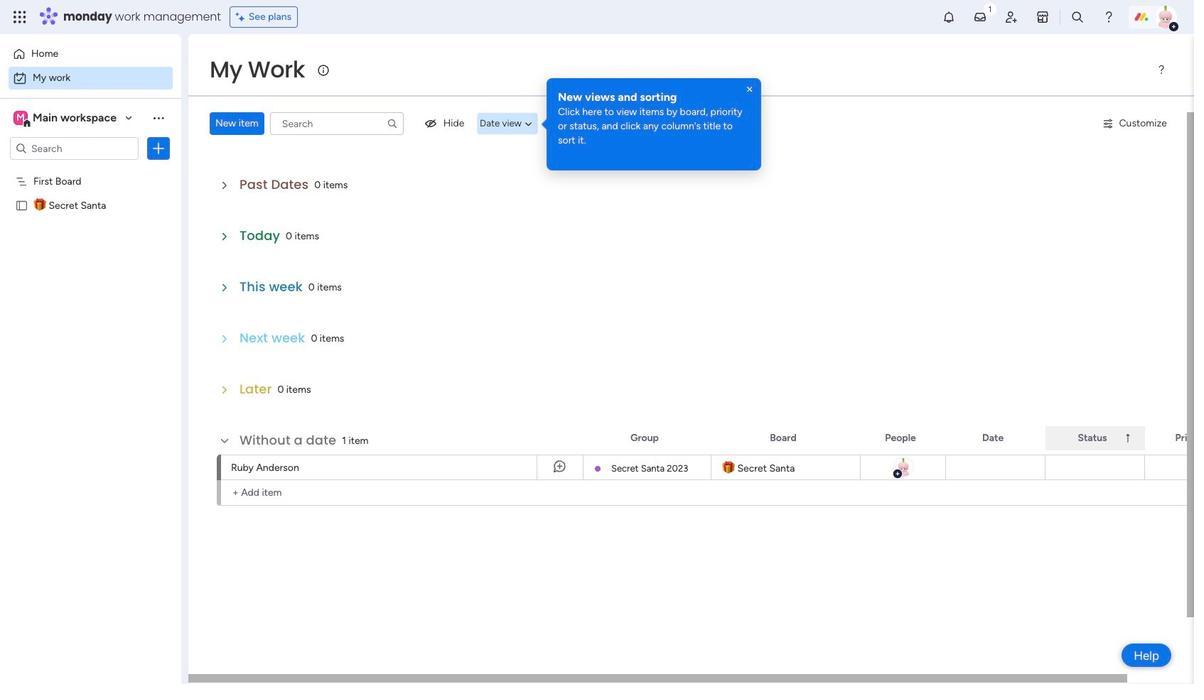Task type: locate. For each thing, give the bounding box(es) containing it.
list box
[[0, 166, 181, 409]]

column header
[[1046, 427, 1146, 451]]

search everything image
[[1071, 10, 1085, 24]]

heading
[[558, 90, 750, 105]]

monday marketplace image
[[1036, 10, 1051, 24]]

update feed image
[[974, 10, 988, 24]]

workspace options image
[[152, 111, 166, 125]]

workspace image
[[14, 110, 28, 126]]

ruby anderson image
[[893, 457, 914, 479]]

2 vertical spatial option
[[0, 168, 181, 171]]

sort image
[[1123, 433, 1135, 445]]

0 vertical spatial option
[[9, 43, 173, 65]]

1 image
[[984, 1, 997, 17]]

ruby anderson image
[[1155, 6, 1178, 28]]

None search field
[[270, 112, 404, 135]]

Search in workspace field
[[30, 140, 119, 157]]

option
[[9, 43, 173, 65], [9, 67, 173, 90], [0, 168, 181, 171]]

notifications image
[[942, 10, 957, 24]]



Task type: describe. For each thing, give the bounding box(es) containing it.
close image
[[745, 84, 756, 95]]

select product image
[[13, 10, 27, 24]]

search image
[[387, 118, 398, 129]]

public board image
[[15, 198, 28, 212]]

1 vertical spatial option
[[9, 67, 173, 90]]

invite members image
[[1005, 10, 1019, 24]]

menu image
[[1157, 64, 1168, 75]]

Filter dashboard by text search field
[[270, 112, 404, 135]]

workspace selection element
[[14, 110, 119, 128]]

see plans image
[[236, 9, 249, 25]]

help image
[[1102, 10, 1117, 24]]

options image
[[152, 142, 166, 156]]



Task type: vqa. For each thing, say whether or not it's contained in the screenshot.
Filter dashboard by text 'Search Field'
yes



